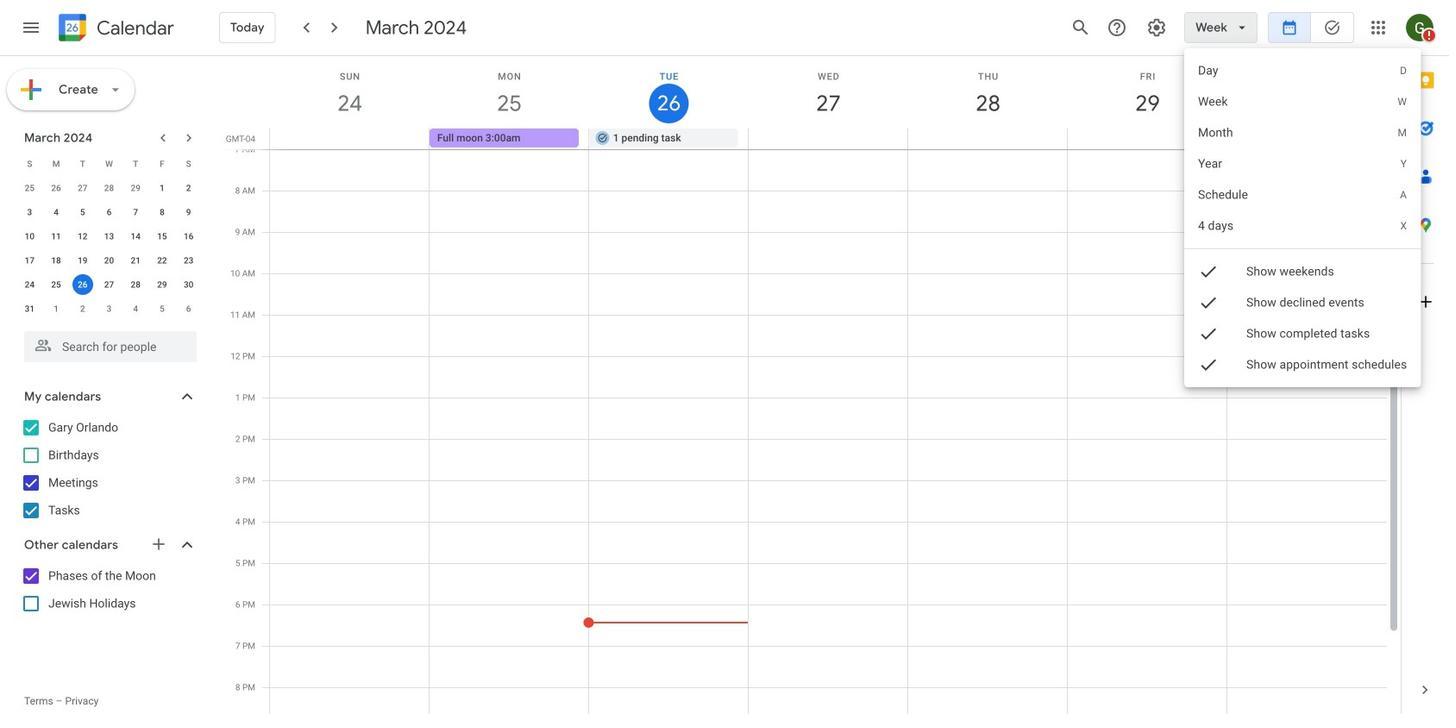 Task type: describe. For each thing, give the bounding box(es) containing it.
26, today element
[[72, 274, 93, 295]]

1 checkbox item from the top
[[1185, 256, 1421, 287]]

7 element
[[125, 202, 146, 223]]

4 menu item from the top
[[1185, 148, 1421, 179]]

25 element
[[46, 274, 66, 295]]

april 6 element
[[178, 299, 199, 319]]

april 2 element
[[72, 299, 93, 319]]

5 menu item from the top
[[1185, 179, 1421, 211]]

10 element
[[19, 226, 40, 247]]

20 element
[[99, 250, 119, 271]]

1 element
[[152, 178, 172, 198]]

Search for people text field
[[35, 331, 186, 362]]

9 element
[[178, 202, 199, 223]]

settings menu image
[[1147, 17, 1167, 38]]

29 element
[[152, 274, 172, 295]]

february 26 element
[[46, 178, 66, 198]]

1 menu item from the top
[[1185, 55, 1421, 86]]

2 element
[[178, 178, 199, 198]]

13 element
[[99, 226, 119, 247]]

4 element
[[46, 202, 66, 223]]

february 27 element
[[72, 178, 93, 198]]

16 element
[[178, 226, 199, 247]]

14 element
[[125, 226, 146, 247]]

other calendars list
[[3, 563, 214, 618]]

22 element
[[152, 250, 172, 271]]

march 2024 grid
[[16, 152, 202, 321]]

12 element
[[72, 226, 93, 247]]

my calendars list
[[3, 414, 214, 525]]

april 3 element
[[99, 299, 119, 319]]

3 checkbox item from the top
[[1185, 318, 1421, 349]]

6 menu item from the top
[[1185, 211, 1421, 242]]

3 element
[[19, 202, 40, 223]]

5 element
[[72, 202, 93, 223]]

24 element
[[19, 274, 40, 295]]

february 28 element
[[99, 178, 119, 198]]



Task type: locate. For each thing, give the bounding box(es) containing it.
28 element
[[125, 274, 146, 295]]

main drawer image
[[21, 17, 41, 38]]

april 1 element
[[46, 299, 66, 319]]

tab list
[[1402, 56, 1450, 666]]

18 element
[[46, 250, 66, 271]]

checkbox item
[[1185, 256, 1421, 287], [1185, 287, 1421, 318], [1185, 318, 1421, 349], [1185, 349, 1421, 381]]

row
[[262, 129, 1401, 149], [16, 152, 202, 176], [16, 176, 202, 200], [16, 200, 202, 224], [16, 224, 202, 248], [16, 248, 202, 273], [16, 273, 202, 297], [16, 297, 202, 321]]

calendar element
[[55, 10, 174, 48]]

30 element
[[178, 274, 199, 295]]

2 checkbox item from the top
[[1185, 287, 1421, 318]]

april 5 element
[[152, 299, 172, 319]]

april 4 element
[[125, 299, 146, 319]]

15 element
[[152, 226, 172, 247]]

21 element
[[125, 250, 146, 271]]

3 menu item from the top
[[1185, 117, 1421, 148]]

11 element
[[46, 226, 66, 247]]

row group
[[16, 176, 202, 321]]

23 element
[[178, 250, 199, 271]]

cell inside "march 2024" 'grid'
[[69, 273, 96, 297]]

19 element
[[72, 250, 93, 271]]

17 element
[[19, 250, 40, 271]]

None search field
[[0, 324, 214, 362]]

6 element
[[99, 202, 119, 223]]

menu
[[1185, 48, 1421, 387]]

8 element
[[152, 202, 172, 223]]

february 25 element
[[19, 178, 40, 198]]

add other calendars image
[[150, 536, 167, 553]]

cell
[[270, 129, 430, 149], [749, 129, 908, 149], [908, 129, 1068, 149], [1068, 129, 1227, 149], [1227, 129, 1387, 149], [69, 273, 96, 297]]

27 element
[[99, 274, 119, 295]]

heading
[[93, 18, 174, 38]]

menu item
[[1185, 55, 1421, 86], [1185, 86, 1421, 117], [1185, 117, 1421, 148], [1185, 148, 1421, 179], [1185, 179, 1421, 211], [1185, 211, 1421, 242]]

4 checkbox item from the top
[[1185, 349, 1421, 381]]

2 menu item from the top
[[1185, 86, 1421, 117]]

heading inside calendar element
[[93, 18, 174, 38]]

31 element
[[19, 299, 40, 319]]

february 29 element
[[125, 178, 146, 198]]

grid
[[221, 56, 1401, 714]]



Task type: vqa. For each thing, say whether or not it's contained in the screenshot.
CALENDAR element
yes



